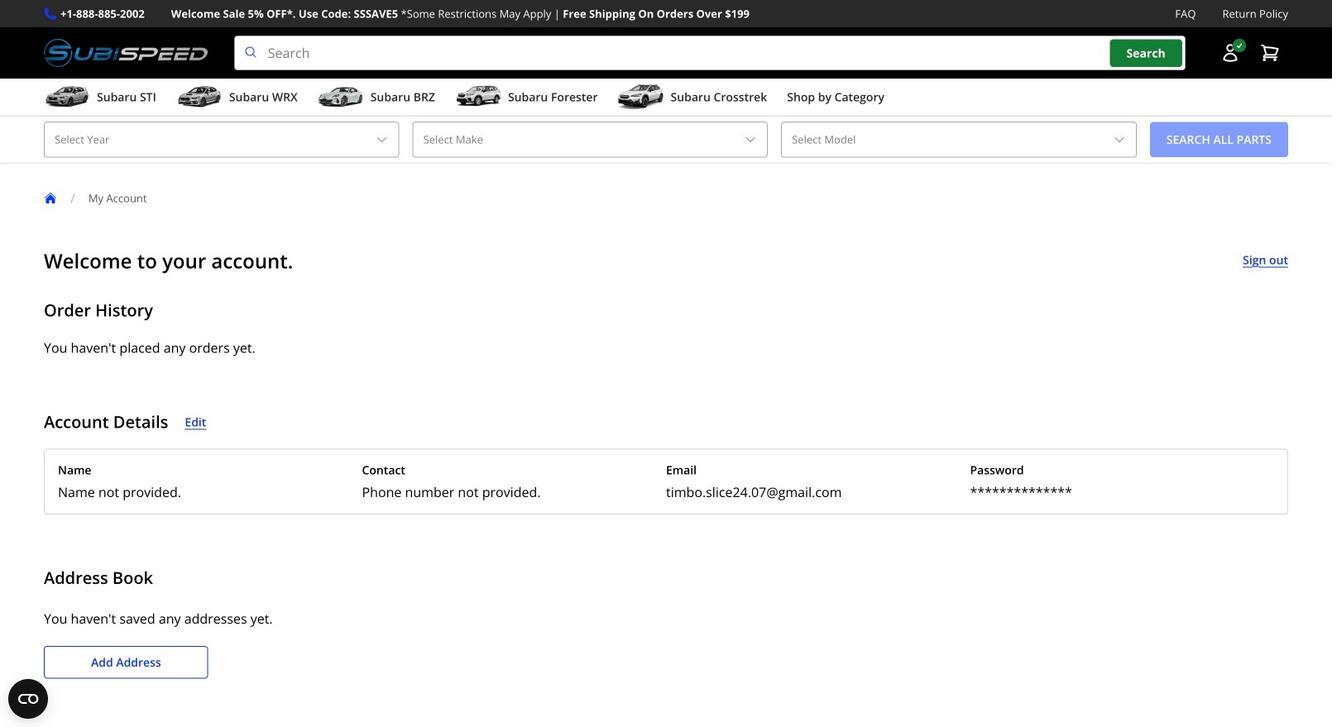 Task type: describe. For each thing, give the bounding box(es) containing it.
Select Make button
[[413, 122, 768, 158]]

Select Year button
[[44, 122, 399, 158]]

home image
[[44, 192, 57, 205]]

select model image
[[1113, 133, 1126, 146]]

button image
[[1221, 43, 1241, 63]]

a subaru sti thumbnail image image
[[44, 85, 90, 109]]

a subaru brz thumbnail image image
[[318, 85, 364, 109]]

a subaru crosstrek thumbnail image image
[[618, 85, 664, 109]]

select make image
[[744, 133, 757, 146]]

select year image
[[375, 133, 389, 146]]



Task type: locate. For each thing, give the bounding box(es) containing it.
subispeed logo image
[[44, 36, 208, 70]]

open widget image
[[8, 679, 48, 719]]

a subaru forester thumbnail image image
[[455, 85, 502, 109]]

Select Model button
[[781, 122, 1137, 158]]

search input field
[[234, 36, 1186, 70]]

a subaru wrx thumbnail image image
[[176, 85, 223, 109]]



Task type: vqa. For each thing, say whether or not it's contained in the screenshot.
Select Make icon
yes



